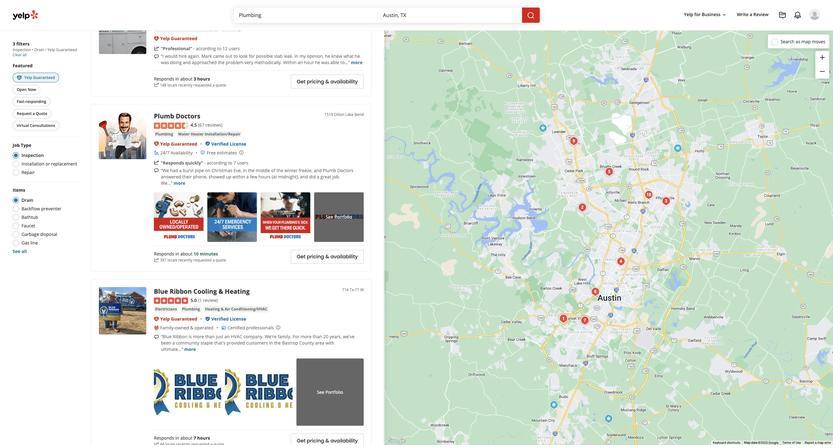 Task type: locate. For each thing, give the bounding box(es) containing it.
0 vertical spatial verified
[[211, 141, 229, 147]]

a right did
[[317, 174, 319, 180]]

to up problem
[[234, 53, 238, 59]]

1 vertical spatial all
[[21, 249, 27, 255]]

verified license button for plumb doctors
[[211, 141, 246, 147]]

search as map moves
[[781, 38, 826, 44]]

plumb up great
[[323, 167, 336, 173]]

plumbing link down 4.5 star rating image
[[154, 131, 174, 137]]

quote
[[36, 111, 47, 116]]

1 vertical spatial verified license
[[211, 316, 246, 322]]

0 horizontal spatial plumbing link
[[154, 131, 174, 137]]

plumbing link up 12
[[221, 26, 242, 32]]

0 horizontal spatial pure plumbing service image
[[99, 7, 146, 54]]

1 vertical spatial pricing
[[307, 253, 324, 260]]

came
[[213, 53, 224, 59]]

verified license down air
[[211, 316, 246, 322]]

get pricing & availability for plumb doctors
[[297, 253, 358, 260]]

16 yelp guaranteed v2 image
[[17, 75, 22, 80]]

1 horizontal spatial drain
[[34, 47, 44, 52]]

3 filters inspection • drain • yelp guaranteed clear all
[[13, 41, 77, 58]]

drain right clear all link
[[34, 47, 44, 52]]

yelp inside 3 filters inspection • drain • yelp guaranteed clear all
[[48, 47, 55, 52]]

0 vertical spatial plumb
[[154, 112, 174, 120]]

did
[[309, 174, 316, 180]]

24/7
[[160, 150, 169, 156]]

and down freeze,
[[300, 174, 308, 180]]

brad b plumbing services image
[[557, 313, 570, 325], [557, 313, 570, 325]]

2 vertical spatial plumbing link
[[181, 306, 201, 313]]

estimates
[[217, 150, 237, 156]]

2 requested from the top
[[194, 258, 212, 263]]

more for their
[[174, 180, 185, 186]]

plumbing for again.
[[223, 26, 240, 31]]

a right report
[[815, 441, 817, 445]]

a up the ultimate…"
[[172, 340, 175, 346]]

0 vertical spatial map
[[802, 38, 811, 44]]

2 vertical spatial get pricing & availability button
[[291, 434, 364, 445]]

requested down minutes
[[194, 258, 212, 263]]

water heater installation/repair up "professional"
[[155, 26, 217, 31]]

0 vertical spatial 16 speech v2 image
[[154, 54, 159, 59]]

heater up "professional"
[[168, 26, 181, 31]]

2 16 trending v2 image from the top
[[154, 258, 159, 263]]

0 horizontal spatial of
[[271, 167, 275, 173]]

2 availability from the top
[[330, 253, 358, 260]]

all right clear at left
[[23, 52, 27, 58]]

1519
[[324, 112, 333, 117]]

for up "very"
[[249, 53, 255, 59]]

1 vertical spatial -
[[204, 160, 206, 166]]

3 get pricing & availability button from the top
[[291, 434, 364, 445]]

able
[[331, 59, 339, 65]]

availability for blue ribbon cooling & heating
[[330, 437, 358, 445]]

None field
[[239, 12, 373, 19], [383, 12, 517, 19]]

2 responds from the top
[[154, 251, 174, 257]]

2 get pricing & availability button from the top
[[291, 250, 364, 264]]

16 chevron down v2 image
[[722, 12, 727, 17]]

2 vertical spatial and
[[300, 174, 308, 180]]

Find text field
[[239, 12, 373, 19]]

pure plumbing service image
[[99, 7, 146, 54], [579, 315, 591, 327]]

for inside "i would hire again. mark came out to look for possible slab leak. in my opinion, he knew what he was doing and approached the problem very methodically. within an hour he was able to…"
[[249, 53, 255, 59]]

0 vertical spatial and
[[183, 59, 191, 65]]

1 vertical spatial water heater installation/repair button
[[177, 131, 242, 137]]

option group containing job type
[[11, 142, 78, 178]]

than up area
[[313, 334, 322, 340]]

than
[[205, 334, 215, 340], [313, 334, 322, 340]]

16 trending v2 image up 16 speech v2 image
[[154, 160, 159, 165]]

the inside "i would hire again. mark came out to look for possible slab leak. in my opinion, he knew what he was doing and approached the problem very methodically. within an hour he was able to…"
[[218, 59, 225, 65]]

16 speech v2 image down 16 family owned v2 image
[[154, 335, 159, 340]]

get pricing & availability
[[297, 78, 358, 85], [297, 253, 358, 260], [297, 437, 358, 445]]

to down estimates
[[228, 160, 232, 166]]

drain up backflow
[[21, 197, 33, 203]]

get for blue ribbon cooling & heating
[[297, 437, 306, 445]]

users right 12
[[229, 46, 240, 52]]

customers
[[246, 340, 268, 346]]

3 left filters
[[13, 41, 15, 47]]

yelp guaranteed for yelp guaranteed "button" on top of owned
[[160, 316, 197, 322]]

0 horizontal spatial than
[[205, 334, 215, 340]]

1 responds from the top
[[154, 76, 174, 82]]

1 verified license from the top
[[211, 141, 246, 147]]

installation/repair
[[182, 26, 217, 31], [205, 131, 240, 137]]

just
[[216, 334, 223, 340]]

1 vertical spatial see portfolio link
[[296, 359, 364, 426]]

more link down what at the left of the page
[[351, 59, 363, 65]]

blue ribbon cooling & heating image
[[99, 287, 146, 335]]

pricing
[[307, 78, 324, 85], [307, 253, 324, 260], [307, 437, 324, 445]]

map for moves
[[802, 38, 811, 44]]

2 about from the top
[[180, 251, 192, 257]]

0 vertical spatial water heater installation/repair link
[[154, 26, 219, 32]]

1 vertical spatial of
[[792, 441, 795, 445]]

in
[[175, 76, 179, 82], [243, 167, 247, 173], [175, 251, 179, 257], [269, 340, 273, 346], [175, 435, 179, 441]]

16 trending v2 image left "professional"
[[154, 46, 159, 51]]

the down the 'we're'
[[274, 340, 281, 346]]

the up (at
[[277, 167, 283, 173]]

plumbing link
[[221, 26, 242, 32], [154, 131, 174, 137], [181, 306, 201, 313]]

0 vertical spatial inspection
[[13, 47, 31, 52]]

look
[[239, 53, 248, 59]]

locals for responds in about 3 hours
[[167, 82, 177, 88]]

report a map error link
[[805, 441, 831, 445]]

yelp guaranteed button up now
[[13, 73, 59, 83]]

yelp inside 'yelp for business' button
[[684, 12, 693, 18]]

installation/repair for bottommost water heater installation/repair link
[[205, 131, 240, 137]]

1 vertical spatial see
[[13, 249, 20, 255]]

0 vertical spatial plumbing button
[[221, 26, 242, 32]]

heating up heating & air conditioning/hvac
[[225, 287, 250, 296]]

16 speech v2 image
[[154, 54, 159, 59], [154, 335, 159, 340]]

2 horizontal spatial plumbing
[[223, 26, 240, 31]]

1 recently from the top
[[178, 82, 193, 88]]

2 horizontal spatial to
[[234, 53, 238, 59]]

16 trending v2 image left 397
[[154, 258, 159, 263]]

a down approached
[[213, 82, 215, 88]]

more down what at the left of the page
[[351, 59, 363, 65]]

1 vertical spatial doctors
[[337, 167, 353, 173]]

2 16 speech v2 image from the top
[[154, 335, 159, 340]]

yelp
[[684, 12, 693, 18], [160, 35, 170, 41], [48, 47, 55, 52], [24, 75, 32, 80], [160, 141, 170, 147], [160, 316, 170, 322]]

yelp inside yelp guaranteed "button"
[[24, 75, 32, 80]]

guaranteed inside 3 filters inspection • drain • yelp guaranteed clear all
[[56, 47, 77, 52]]

conditioning/hvac
[[231, 307, 267, 312]]

3 inside 3 filters inspection • drain • yelp guaranteed clear all
[[13, 41, 15, 47]]

within
[[283, 59, 297, 65]]

yelp guaranteed button inside the featured group
[[13, 73, 59, 83]]

1 requested from the top
[[194, 82, 212, 88]]

water heater installation/repair button up "professional"
[[154, 26, 219, 32]]

0 horizontal spatial and
[[183, 59, 191, 65]]

keyboard shortcuts button
[[713, 441, 740, 445]]

None search field
[[234, 8, 541, 23]]

1 locals from the top
[[167, 82, 177, 88]]

0 vertical spatial verified license button
[[211, 141, 246, 147]]

0 vertical spatial license
[[230, 141, 246, 147]]

16 trending v2 image down "responds in about 7 hours"
[[154, 442, 159, 445]]

doctors up 4.5
[[176, 112, 200, 120]]

- up again.
[[193, 46, 195, 52]]

1 vertical spatial plumbing
[[155, 131, 173, 137]]

0 vertical spatial locals
[[167, 82, 177, 88]]

2 vertical spatial plumbing button
[[181, 306, 201, 313]]

1 vertical spatial verified license button
[[211, 316, 246, 322]]

yelp guaranteed for yelp guaranteed "button" on top of "professional"
[[160, 35, 197, 41]]

more link down their
[[174, 180, 185, 186]]

1 vertical spatial 16 speech v2 image
[[154, 335, 159, 340]]

0 vertical spatial about
[[180, 76, 192, 82]]

1 vertical spatial inspection
[[21, 152, 44, 158]]

according up christmas
[[207, 160, 227, 166]]

fast-
[[17, 99, 26, 104]]

2 pricing from the top
[[307, 253, 324, 260]]

capital city plumbing and drain image
[[576, 201, 589, 214]]

an inside '"blue ribbon is more than just an hvac company. we're family. for more than 20 years, we've been a community staple that's provided customers in the bastrop county area with ultimate…"'
[[224, 334, 230, 340]]

up
[[226, 174, 231, 180]]

"i would hire again. mark came out to look for possible slab leak. in my opinion, he knew what he was doing and approached the problem very methodically. within an hour he was able to…"
[[161, 53, 360, 65]]

and down hire
[[183, 59, 191, 65]]

google
[[769, 441, 779, 445]]

inspection down filters
[[13, 47, 31, 52]]

1 about from the top
[[180, 76, 192, 82]]

0 vertical spatial plumbing
[[223, 26, 240, 31]]

0 vertical spatial water heater installation/repair button
[[154, 26, 219, 32]]

1 • from the left
[[32, 47, 33, 52]]

quickly"
[[185, 160, 203, 166]]

license up estimates
[[230, 141, 246, 147]]

county
[[299, 340, 314, 346]]

ribbon inside '"blue ribbon is more than just an hvac company. we're family. for more than 20 years, we've been a community staple that's provided customers in the bastrop county area with ultimate…"'
[[173, 334, 187, 340]]

1 vertical spatial locals
[[167, 258, 177, 263]]

verified license button down air
[[211, 316, 246, 322]]

license up "certified" on the bottom left
[[230, 316, 246, 322]]

locals for responds in about 10 minutes
[[167, 258, 177, 263]]

approached
[[192, 59, 217, 65]]

1 horizontal spatial see
[[317, 389, 324, 395]]

water down 4.5 star rating image
[[178, 131, 190, 137]]

again.
[[188, 53, 200, 59]]

water heater installation/repair
[[155, 26, 217, 31], [178, 131, 240, 137]]

1 horizontal spatial •
[[45, 47, 47, 52]]

2 license from the top
[[230, 316, 246, 322]]

what
[[343, 53, 354, 59]]

plumbing button down 4.5 star rating image
[[154, 131, 174, 137]]

requested
[[194, 82, 212, 88], [194, 258, 212, 263]]

in for 3 hours
[[175, 76, 179, 82]]

pipe
[[195, 167, 204, 173]]

0 vertical spatial 7
[[233, 160, 236, 166]]

0 vertical spatial responds
[[154, 76, 174, 82]]

water up "professional"
[[155, 26, 167, 31]]

0 vertical spatial get pricing & availability button
[[291, 75, 364, 89]]

2 verified license button from the top
[[211, 316, 246, 322]]

to left 12
[[217, 46, 221, 52]]

more link down community
[[184, 346, 196, 352]]

recently down the responds in about 10 minutes
[[178, 258, 193, 263]]

verified up 'free estimates' at the left top of the page
[[211, 141, 229, 147]]

shortcuts
[[727, 441, 740, 445]]

the down the came
[[218, 59, 225, 65]]

2 locals from the top
[[167, 258, 177, 263]]

responding
[[26, 99, 46, 104]]

according up mark at top left
[[196, 46, 216, 52]]

doing
[[170, 59, 182, 65]]

plumb inside "we had a burst pipe on christmas eve, in the middle of the winter freeze, and plumb doctors answered their phone, showed up within a few hours (at midnight), and did a great job. we…"
[[323, 167, 336, 173]]

plumbing down 4.5 star rating image
[[155, 131, 173, 137]]

1 vertical spatial hours
[[258, 174, 271, 180]]

consultations
[[30, 123, 55, 128]]

zoom out image
[[819, 68, 826, 75]]

keyboard shortcuts
[[713, 441, 740, 445]]

group
[[815, 51, 829, 79]]

1 16 speech v2 image from the top
[[154, 54, 159, 59]]

0 vertical spatial see portfolio link
[[314, 192, 364, 242]]

2 option group from the top
[[11, 187, 78, 255]]

ribbon for blue
[[170, 287, 192, 296]]

iconyelpguaranteedbadgesmall image
[[154, 36, 159, 41], [154, 36, 159, 41], [154, 141, 159, 146], [154, 141, 159, 146], [154, 317, 159, 322], [154, 317, 159, 322]]

all down the 'gas'
[[21, 249, 27, 255]]

1 vertical spatial installation/repair
[[205, 131, 240, 137]]

in inside "we had a burst pipe on christmas eve, in the middle of the winter freeze, and plumb doctors answered their phone, showed up within a few hours (at midnight), and did a great job. we…"
[[243, 167, 247, 173]]

1 quote from the top
[[216, 82, 226, 88]]

he left "knew" at top left
[[325, 53, 330, 59]]

keller plumbing image
[[537, 122, 549, 135]]

1 horizontal spatial than
[[313, 334, 322, 340]]

plumber near me image
[[602, 413, 615, 425]]

phone,
[[193, 174, 207, 180]]

1 availability from the top
[[330, 78, 358, 85]]

that's
[[214, 340, 226, 346]]

he right what at the left of the page
[[355, 53, 360, 59]]

responds in about 7 hours
[[154, 435, 210, 441]]

2 verified from the top
[[211, 316, 229, 322]]

installation/repair up "professional" - according to 12 users
[[182, 26, 217, 31]]

16 trending v2 image
[[154, 83, 159, 88], [154, 160, 159, 165], [154, 442, 159, 445]]

ribbon
[[170, 287, 192, 296], [173, 334, 187, 340]]

write a review link
[[735, 9, 771, 20]]

1 vertical spatial recently
[[178, 258, 193, 263]]

1 verified license button from the top
[[211, 141, 246, 147]]

according
[[196, 46, 216, 52], [207, 160, 227, 166]]

1 license from the top
[[230, 141, 246, 147]]

map right as
[[802, 38, 811, 44]]

plumbing button for again.
[[221, 26, 242, 32]]

a down minutes
[[213, 258, 215, 263]]

16 speech v2 image left "i
[[154, 54, 159, 59]]

yelp guaranteed button up owned
[[160, 316, 197, 322]]

1 horizontal spatial was
[[321, 59, 329, 65]]

availability
[[330, 78, 358, 85], [330, 253, 358, 260], [330, 437, 358, 445]]

a&t service plumbing image
[[603, 166, 616, 178]]

16 verified v2 image
[[205, 141, 210, 146]]

quote
[[216, 82, 226, 88], [216, 258, 226, 263]]

0 vertical spatial 3
[[13, 41, 15, 47]]

air
[[225, 307, 230, 312]]

locals right 148
[[167, 82, 177, 88]]

2 get pricing & availability from the top
[[297, 253, 358, 260]]

verified license button up estimates
[[211, 141, 246, 147]]

to
[[217, 46, 221, 52], [234, 53, 238, 59], [228, 160, 232, 166]]

ribbon up 5 star rating image
[[170, 287, 192, 296]]

requested down responds in about 3 hours
[[194, 82, 212, 88]]

all inside 3 filters inspection • drain • yelp guaranteed clear all
[[23, 52, 27, 58]]

a inside button
[[33, 111, 35, 116]]

20
[[323, 334, 328, 340]]

16 speech v2 image for "i
[[154, 54, 159, 59]]

2 quote from the top
[[216, 258, 226, 263]]

he down opinion,
[[315, 59, 320, 65]]

1 horizontal spatial heater
[[191, 131, 204, 137]]

see portfolio
[[326, 214, 352, 220], [317, 389, 343, 395]]

2 none field from the left
[[383, 12, 517, 19]]

1 none field from the left
[[239, 12, 373, 19]]

plumbing down 5.0
[[182, 307, 200, 312]]

recently down responds in about 3 hours
[[178, 82, 193, 88]]

0 horizontal spatial heating
[[205, 307, 220, 312]]

doctors up the job.
[[337, 167, 353, 173]]

1 vertical spatial drain
[[21, 197, 33, 203]]

report a map error
[[805, 441, 831, 445]]

inspection inside 3 filters inspection • drain • yelp guaranteed clear all
[[13, 47, 31, 52]]

of up (at
[[271, 167, 275, 173]]

3 pricing from the top
[[307, 437, 324, 445]]

verified for doctors
[[211, 141, 229, 147]]

plumbing button up 12
[[221, 26, 242, 32]]

0 vertical spatial 16 trending v2 image
[[154, 46, 159, 51]]

request
[[17, 111, 32, 116]]

quote for 10 minutes
[[216, 258, 226, 263]]

©2023
[[758, 441, 768, 445]]

an right just
[[224, 334, 230, 340]]

for inside 'yelp for business' button
[[694, 12, 701, 18]]

- up on on the top left of the page
[[204, 160, 206, 166]]

featured group
[[11, 63, 78, 132]]

installation/repair down reviews)
[[205, 131, 240, 137]]

0 vertical spatial all
[[23, 52, 27, 58]]

the inside '"blue ribbon is more than just an hvac company. we're family. for more than 20 years, we've been a community staple that's provided customers in the bastrop county area with ultimate…"'
[[274, 340, 281, 346]]

search image
[[527, 12, 535, 19]]

0 horizontal spatial for
[[249, 53, 255, 59]]

open now button
[[13, 85, 40, 95]]

0 horizontal spatial he
[[315, 59, 320, 65]]

yelp guaranteed up "professional"
[[160, 35, 197, 41]]

1 horizontal spatial plumbing button
[[181, 306, 201, 313]]

3 about from the top
[[180, 435, 192, 441]]

0 horizontal spatial •
[[32, 47, 33, 52]]

1 than from the left
[[205, 334, 215, 340]]

0 vertical spatial installation/repair
[[182, 26, 217, 31]]

0 vertical spatial heater
[[168, 26, 181, 31]]

1 horizontal spatial plumbing link
[[181, 306, 201, 313]]

1 vertical spatial map
[[818, 441, 824, 445]]

3 up 148 locals recently requested a quote
[[194, 76, 196, 82]]

2 get from the top
[[297, 253, 306, 260]]

guaranteed for yelp guaranteed "button" above 24/7 availability
[[171, 141, 197, 147]]

verified license up estimates
[[211, 141, 246, 147]]

1 horizontal spatial map
[[818, 441, 824, 445]]

1 horizontal spatial doctors
[[337, 167, 353, 173]]

3 get pricing & availability from the top
[[297, 437, 358, 445]]

1 get from the top
[[297, 78, 306, 85]]

out
[[225, 53, 232, 59]]

an
[[298, 59, 303, 65], [224, 334, 230, 340]]

16 trending v2 image
[[154, 46, 159, 51], [154, 258, 159, 263]]

quote down problem
[[216, 82, 226, 88]]

1 vertical spatial plumb
[[323, 167, 336, 173]]

was left able
[[321, 59, 329, 65]]

in for 7 hours
[[175, 435, 179, 441]]

1 vertical spatial heater
[[191, 131, 204, 137]]

2 recently from the top
[[178, 258, 193, 263]]

in
[[294, 53, 298, 59]]

1 option group from the top
[[11, 142, 78, 178]]

of left use
[[792, 441, 795, 445]]

16 certified professionals v2 image
[[221, 326, 226, 331]]

0 vertical spatial get pricing & availability
[[297, 78, 358, 85]]

•
[[32, 47, 33, 52], [45, 47, 47, 52]]

2 vertical spatial 16 trending v2 image
[[154, 442, 159, 445]]

report
[[805, 441, 814, 445]]

plumbing link for more
[[181, 306, 201, 313]]

company.
[[243, 334, 264, 340]]

users
[[229, 46, 240, 52], [237, 160, 248, 166]]

quote down minutes
[[216, 258, 226, 263]]

3 availability from the top
[[330, 437, 358, 445]]

option group
[[11, 142, 78, 178], [11, 187, 78, 255]]

water heater installation/repair button down the 4.5 (67 reviews)
[[177, 131, 242, 137]]

2 verified license from the top
[[211, 316, 246, 322]]

1 vertical spatial about
[[180, 251, 192, 257]]

plumbing link down 5.0
[[181, 306, 201, 313]]

verified up 16 certified professionals v2 icon
[[211, 316, 229, 322]]

yelp guaranteed inside yelp guaranteed "button"
[[24, 75, 55, 80]]

zoom in image
[[819, 54, 826, 61]]

1 vertical spatial get
[[297, 253, 306, 260]]

electricians
[[155, 307, 177, 312]]

1 horizontal spatial plumb
[[323, 167, 336, 173]]

0 vertical spatial water
[[155, 26, 167, 31]]

3 get from the top
[[297, 437, 306, 445]]

water heater installation/repair link down the 4.5 (67 reviews)
[[177, 131, 242, 137]]

quote for 3 hours
[[216, 82, 226, 88]]

pure plumbing service image
[[579, 315, 591, 327]]

0 vertical spatial -
[[193, 46, 195, 52]]

water heater installation/repair down the 4.5 (67 reviews)
[[178, 131, 240, 137]]

pricing for plumb doctors
[[307, 253, 324, 260]]

water heater installation/repair link up "professional"
[[154, 26, 219, 32]]

0 vertical spatial pricing
[[307, 78, 324, 85]]

we've
[[343, 334, 355, 340]]

yelp guaranteed up owned
[[160, 316, 197, 322]]

& inside the heating & air conditioning/hvac button
[[221, 307, 224, 312]]

1 vertical spatial for
[[249, 53, 255, 59]]

yelp guaranteed up now
[[24, 75, 55, 80]]

fast plumbing image
[[589, 286, 602, 298]]

portfolio
[[334, 214, 352, 220], [325, 389, 343, 395]]

ribbon down owned
[[173, 334, 187, 340]]

guaranteed for yelp guaranteed "button" on top of owned
[[171, 316, 197, 322]]

2 than from the left
[[313, 334, 322, 340]]

a left the quote
[[33, 111, 35, 116]]

heating & air conditioning/hvac
[[205, 307, 267, 312]]

winter
[[284, 167, 298, 173]]

0 horizontal spatial to
[[217, 46, 221, 52]]

more down community
[[184, 346, 196, 352]]

request a quote
[[17, 111, 47, 116]]

yelp guaranteed button up 24/7 availability
[[160, 141, 197, 147]]

yelp guaranteed up 24/7 availability
[[160, 141, 197, 147]]

(1
[[198, 297, 202, 303]]

"blue ribbon is more than just an hvac company. we're family. for more than 20 years, we've been a community staple that's provided customers in the bastrop county area with ultimate…"
[[161, 334, 355, 352]]

1 verified from the top
[[211, 141, 229, 147]]

of
[[271, 167, 275, 173], [792, 441, 795, 445]]

2 vertical spatial pricing
[[307, 437, 324, 445]]

info icon image
[[239, 150, 244, 155], [239, 150, 244, 155], [276, 325, 281, 330], [276, 325, 281, 330]]

2 vertical spatial more link
[[184, 346, 196, 352]]

0 horizontal spatial heater
[[168, 26, 181, 31]]

gas
[[21, 240, 29, 246]]

license for blue ribbon cooling & heating
[[230, 316, 246, 322]]

yelp guaranteed button up "professional"
[[160, 35, 197, 41]]

more down their
[[174, 180, 185, 186]]

ez flow plumbing image
[[660, 195, 673, 208]]

"responds quickly" - according to 7 users
[[161, 160, 248, 166]]

-
[[193, 46, 195, 52], [204, 160, 206, 166]]

5.0 (1 review)
[[191, 297, 218, 303]]

about for ribbon
[[180, 435, 192, 441]]

plumb doctors image
[[99, 112, 146, 159], [568, 135, 580, 148], [568, 135, 580, 148]]

family-
[[160, 325, 175, 331]]

capital city plumbing and drain image
[[576, 201, 589, 214]]

open
[[17, 87, 27, 92]]

get pricing & availability button for blue ribbon cooling & heating
[[291, 434, 364, 445]]

bathtub
[[21, 214, 38, 220]]

lake
[[345, 112, 354, 117]]

1 vertical spatial availability
[[330, 253, 358, 260]]

0 vertical spatial recently
[[178, 82, 193, 88]]

more link for ribbon
[[184, 346, 196, 352]]

1 vertical spatial heating
[[205, 307, 220, 312]]

1 vertical spatial 16 trending v2 image
[[154, 160, 159, 165]]

0 vertical spatial option group
[[11, 142, 78, 178]]

an down my on the top of the page
[[298, 59, 303, 65]]

terms of use
[[782, 441, 801, 445]]

1 horizontal spatial plumbing
[[182, 307, 200, 312]]

3 responds from the top
[[154, 435, 174, 441]]



Task type: vqa. For each thing, say whether or not it's contained in the screenshot.
friends element associated with Glenn F.
no



Task type: describe. For each thing, give the bounding box(es) containing it.
certified
[[228, 325, 245, 331]]

job type
[[13, 142, 31, 148]]

recently for 3 hours
[[178, 82, 193, 88]]

reviews)
[[206, 122, 223, 128]]

hours for responds in about 3 hours
[[197, 76, 210, 82]]

a&t service plumbing image
[[603, 166, 616, 178]]

would
[[165, 53, 177, 59]]

1 pricing from the top
[[307, 78, 324, 85]]

or
[[45, 161, 50, 167]]

verified license button for blue ribbon cooling & heating
[[211, 316, 246, 322]]

more up county
[[301, 334, 312, 340]]

2 vertical spatial to
[[228, 160, 232, 166]]

doctors inside "we had a burst pipe on christmas eve, in the middle of the winter freeze, and plumb doctors answered their phone, showed up within a few hours (at midnight), and did a great job. we…"
[[337, 167, 353, 173]]

in inside '"blue ribbon is more than just an hvac company. we're family. for more than 20 years, we've been a community staple that's provided customers in the bastrop county area with ultimate…"'
[[269, 340, 273, 346]]

slab
[[274, 53, 283, 59]]

1 vertical spatial water heater installation/repair link
[[177, 131, 242, 137]]

stan's heating, air, plumbing & electrical image
[[615, 255, 627, 268]]

a inside '"blue ribbon is more than just an hvac company. we're family. for more than 20 years, we've been a community staple that's provided customers in the bastrop county area with ultimate…"'
[[172, 340, 175, 346]]

to inside "i would hire again. mark came out to look for possible slab leak. in my opinion, he knew what he was doing and approached the problem very methodically. within an hour he was able to…"
[[234, 53, 238, 59]]

problem
[[226, 59, 243, 65]]

gas line
[[21, 240, 38, 246]]

0 vertical spatial portfolio
[[334, 214, 352, 220]]

plumb doctors link
[[154, 112, 200, 120]]

job.
[[332, 174, 340, 180]]

and inside "i would hire again. mark came out to look for possible slab leak. in my opinion, he knew what he was doing and approached the problem very methodically. within an hour he was able to…"
[[183, 59, 191, 65]]

use
[[796, 441, 801, 445]]

1 vertical spatial and
[[314, 167, 322, 173]]

responds for blue
[[154, 435, 174, 441]]

midnight),
[[278, 174, 299, 180]]

license for plumb doctors
[[230, 141, 246, 147]]

more for he
[[351, 59, 363, 65]]

0 horizontal spatial water
[[155, 26, 167, 31]]

see inside option group
[[13, 249, 20, 255]]

my
[[300, 53, 306, 59]]

about for doctors
[[180, 251, 192, 257]]

Near text field
[[383, 12, 517, 19]]

option group containing items
[[11, 187, 78, 255]]

their
[[182, 174, 192, 180]]

the up the few
[[248, 167, 255, 173]]

responds in about 3 hours
[[154, 76, 210, 82]]

business
[[702, 12, 721, 18]]

drain inside option group
[[21, 197, 33, 203]]

none field find
[[239, 12, 373, 19]]

"we
[[161, 167, 169, 173]]

1 horizontal spatial 7
[[233, 160, 236, 166]]

write a review
[[737, 12, 769, 18]]

with
[[326, 340, 334, 346]]

availability for plumb doctors
[[330, 253, 358, 260]]

virtual consultations
[[17, 123, 55, 128]]

2 • from the left
[[45, 47, 47, 52]]

for
[[293, 334, 299, 340]]

showed
[[209, 174, 225, 180]]

projects image
[[779, 11, 786, 19]]

electricians link
[[154, 306, 178, 313]]

a right "write"
[[750, 12, 752, 18]]

a left the few
[[246, 174, 249, 180]]

0 vertical spatial to
[[217, 46, 221, 52]]

responds for plumb
[[154, 251, 174, 257]]

16 speech v2 image for "blue
[[154, 335, 159, 340]]

714 tx-71 w
[[342, 287, 364, 293]]

verified license for plumb doctors
[[211, 141, 246, 147]]

(at
[[272, 174, 277, 180]]

1 horizontal spatial pure plumbing service image
[[579, 315, 591, 327]]

more link for doctors
[[174, 180, 185, 186]]

christina o. image
[[809, 9, 821, 20]]

"professional" - according to 12 users
[[161, 46, 240, 52]]

1 16 trending v2 image from the top
[[154, 46, 159, 51]]

plumb doctors
[[154, 112, 200, 120]]

honest air conditioning and plumbing image
[[672, 142, 684, 155]]

availability
[[171, 150, 193, 156]]

plumbing button for more
[[181, 306, 201, 313]]

get for plumb doctors
[[297, 253, 306, 260]]

a right had
[[179, 167, 182, 173]]

fast-responding
[[17, 99, 46, 104]]

148
[[160, 82, 166, 88]]

3 16 trending v2 image from the top
[[154, 442, 159, 445]]

1 get pricing & availability button from the top
[[291, 75, 364, 89]]

certified professionals
[[228, 325, 274, 331]]

heating inside button
[[205, 307, 220, 312]]

opinion,
[[307, 53, 324, 59]]

professionals
[[246, 325, 274, 331]]

user actions element
[[679, 8, 829, 47]]

148 locals recently requested a quote
[[160, 82, 226, 88]]

hours inside "we had a burst pipe on christmas eve, in the middle of the winter freeze, and plumb doctors answered their phone, showed up within a few hours (at midnight), and did a great job. we…"
[[258, 174, 271, 180]]

job
[[13, 142, 20, 148]]

yelp for business
[[684, 12, 721, 18]]

0 vertical spatial see portfolio
[[326, 214, 352, 220]]

in for 10 minutes
[[175, 251, 179, 257]]

more for community
[[184, 346, 196, 352]]

plumbing for more
[[182, 307, 200, 312]]

family.
[[278, 334, 291, 340]]

714
[[342, 287, 349, 293]]

1 horizontal spatial -
[[204, 160, 206, 166]]

featured
[[13, 63, 33, 69]]

cooling
[[193, 287, 217, 296]]

map
[[744, 441, 750, 445]]

guaranteed for yelp guaranteed "button" on top of "professional"
[[171, 35, 197, 41]]

heating & air conditioning/hvac link
[[204, 306, 269, 313]]

ultimate…"
[[161, 346, 183, 352]]

an inside "i would hire again. mark came out to look for possible slab leak. in my opinion, he knew what he was doing and approached the problem very methodically. within an hour he was able to…"
[[298, 59, 303, 65]]

1 was from the left
[[161, 59, 169, 65]]

16 speech v2 image
[[154, 168, 159, 173]]

0 horizontal spatial plumb
[[154, 112, 174, 120]]

hour
[[304, 59, 314, 65]]

1 vertical spatial water
[[178, 131, 190, 137]]

0 horizontal spatial doctors
[[176, 112, 200, 120]]

write
[[737, 12, 749, 18]]

0 vertical spatial pure plumbing service image
[[99, 7, 146, 54]]

yelp guaranteed for yelp guaranteed "button" above 24/7 availability
[[160, 141, 197, 147]]

hours for responds in about 7 hours
[[197, 435, 210, 441]]

2 horizontal spatial he
[[355, 53, 360, 59]]

requested for minutes
[[194, 258, 212, 263]]

family-owned & operated
[[160, 325, 213, 331]]

2 was from the left
[[321, 59, 329, 65]]

google image
[[386, 437, 407, 445]]

map data ©2023 google
[[744, 441, 779, 445]]

all inside option group
[[21, 249, 27, 255]]

1 horizontal spatial heating
[[225, 287, 250, 296]]

"i
[[161, 53, 164, 59]]

1 vertical spatial 7
[[194, 435, 196, 441]]

virtual consultations button
[[13, 121, 59, 131]]

blue ribbon cooling & heating link
[[154, 287, 250, 296]]

1 horizontal spatial of
[[792, 441, 795, 445]]

71
[[355, 287, 359, 293]]

recently for 10 minutes
[[178, 258, 193, 263]]

none field near
[[383, 12, 517, 19]]

had
[[170, 167, 178, 173]]

0 vertical spatial more link
[[351, 59, 363, 65]]

installation/repair for topmost water heater installation/repair link
[[182, 26, 217, 31]]

hvac
[[231, 334, 242, 340]]

4.5 star rating image
[[154, 123, 188, 129]]

1 get pricing & availability from the top
[[297, 78, 358, 85]]

"we had a burst pipe on christmas eve, in the middle of the winter freeze, and plumb doctors answered their phone, showed up within a few hours (at midnight), and did a great job. we…"
[[161, 167, 353, 186]]

0 vertical spatial according
[[196, 46, 216, 52]]

now
[[28, 87, 36, 92]]

10
[[194, 251, 199, 257]]

get pricing & availability button for plumb doctors
[[291, 250, 364, 264]]

notifications image
[[794, 11, 802, 19]]

5 star rating image
[[154, 298, 188, 304]]

methodically.
[[254, 59, 282, 65]]

drain inside 3 filters inspection • drain • yelp guaranteed clear all
[[34, 47, 44, 52]]

mark
[[201, 53, 212, 59]]

(67
[[198, 122, 204, 128]]

16 free estimates v2 image
[[200, 150, 205, 155]]

2 16 trending v2 image from the top
[[154, 160, 159, 165]]

1 vertical spatial 3
[[194, 76, 196, 82]]

1 16 trending v2 image from the top
[[154, 83, 159, 88]]

1 vertical spatial plumbing link
[[154, 131, 174, 137]]

repair
[[21, 170, 35, 176]]

verified license for blue ribbon cooling & heating
[[211, 316, 246, 322]]

faucet
[[21, 223, 35, 229]]

few
[[250, 174, 257, 180]]

very
[[245, 59, 253, 65]]

0 horizontal spatial plumbing button
[[154, 131, 174, 137]]

pricing for blue ribbon cooling & heating
[[307, 437, 324, 445]]

see all button
[[13, 249, 27, 255]]

2 horizontal spatial see
[[326, 214, 333, 220]]

1 vertical spatial water heater installation/repair
[[178, 131, 240, 137]]

0 vertical spatial water heater installation/repair
[[155, 26, 217, 31]]

of inside "we had a burst pipe on christmas eve, in the middle of the winter freeze, and plumb doctors answered their phone, showed up within a few hours (at midnight), and did a great job. we…"
[[271, 167, 275, 173]]

2 vertical spatial see
[[317, 389, 324, 395]]

ribbon for "blue
[[173, 334, 187, 340]]

0 horizontal spatial -
[[193, 46, 195, 52]]

16 family owned v2 image
[[154, 326, 159, 331]]

as
[[796, 38, 800, 44]]

0 vertical spatial users
[[229, 46, 240, 52]]

o & m plumbing services image
[[643, 189, 655, 201]]

plumbing link for again.
[[221, 26, 242, 32]]

verified for ribbon
[[211, 316, 229, 322]]

map region
[[371, 0, 833, 445]]

area
[[315, 340, 324, 346]]

more right is
[[193, 334, 204, 340]]

1 vertical spatial see portfolio
[[317, 389, 343, 395]]

inspection inside option group
[[21, 152, 44, 158]]

1 horizontal spatial he
[[325, 53, 330, 59]]

guaranteed inside "button"
[[33, 75, 55, 80]]

line
[[30, 240, 38, 246]]

map for error
[[818, 441, 824, 445]]

get pricing & availability for blue ribbon cooling & heating
[[297, 437, 358, 445]]

1 vertical spatial according
[[207, 160, 227, 166]]

type
[[21, 142, 31, 148]]

0 horizontal spatial plumbing
[[155, 131, 173, 137]]

items
[[13, 187, 25, 193]]

years,
[[330, 334, 342, 340]]

backflow
[[21, 206, 40, 212]]

1 vertical spatial users
[[237, 160, 248, 166]]

christmas
[[212, 167, 232, 173]]

requested for hours
[[194, 82, 212, 88]]

16 twenty four seven availability v2 image
[[154, 150, 159, 155]]

16 verified v2 image
[[205, 317, 210, 322]]

geronimo and sons plumbing image
[[548, 399, 560, 412]]

heating & air conditioning/hvac button
[[204, 306, 269, 313]]

397 locals recently requested a quote
[[160, 258, 226, 263]]

provided
[[227, 340, 245, 346]]

1 vertical spatial portfolio
[[325, 389, 343, 395]]



